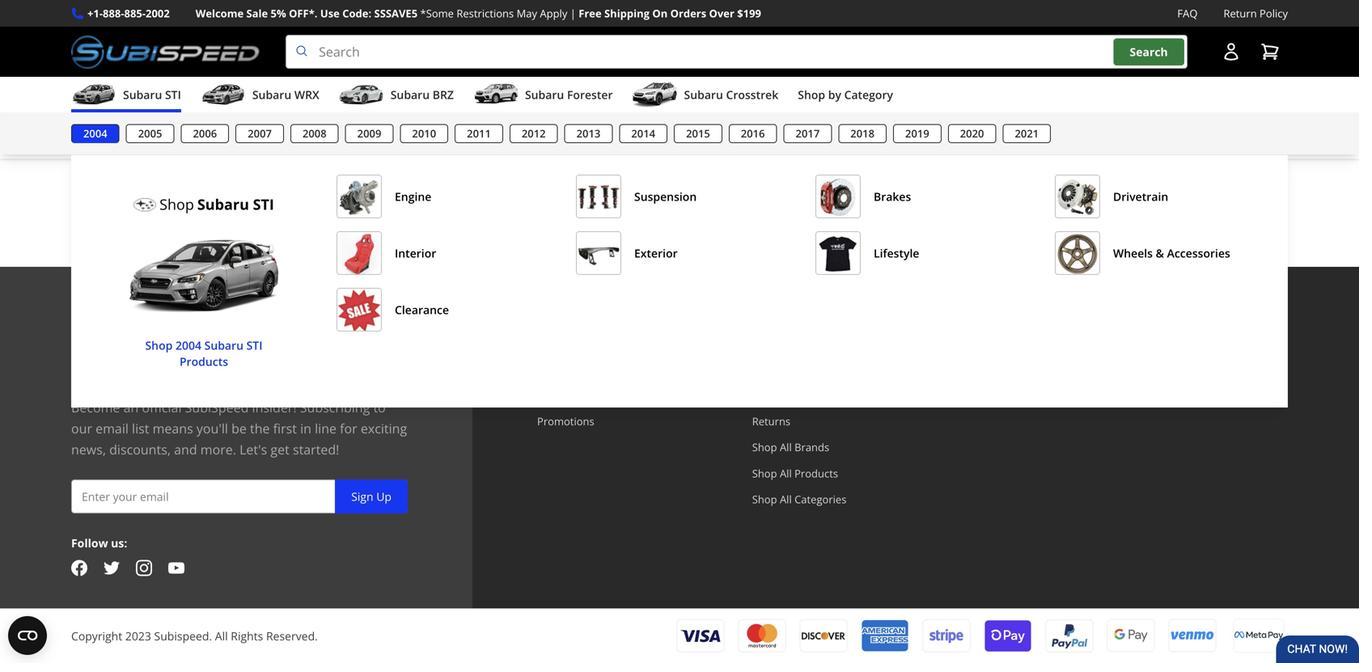 Task type: vqa. For each thing, say whether or not it's contained in the screenshot.
Brands All
yes



Task type: describe. For each thing, give the bounding box(es) containing it.
drivetrain
[[1114, 189, 1169, 204]]

brz
[[433, 87, 454, 103]]

1 vertical spatial free
[[429, 206, 452, 221]]

be
[[232, 420, 247, 438]]

products inside "shop 2004 subaru sti products"
[[180, 354, 228, 370]]

suspension
[[635, 189, 697, 204]]

subaru logo image
[[134, 194, 156, 216]]

shop for shop all products
[[753, 467, 778, 481]]

parts
[[800, 206, 827, 221]]

shop by category button
[[798, 80, 894, 113]]

faq link
[[1178, 5, 1198, 22]]

|
[[570, 6, 576, 21]]

interior link
[[337, 232, 550, 276]]

+1-888-885-2002
[[87, 6, 170, 21]]

a collage of action shots of vehicles image
[[0, 0, 1360, 122]]

drivetrain for your subaru. if you're looking for a clutch replacement or upgrade, fuel lines, flex fuel conversion look here for all your drivetrain needs for your subaru image
[[1056, 176, 1100, 219]]

shop 2004 subaru sti products link
[[123, 338, 285, 370]]

2020
[[961, 126, 985, 141]]

shop for shop all brands
[[753, 440, 778, 455]]

faq
[[1178, 6, 1198, 21]]

the inside search your vehicle shop custom-fit parts to take your vehicle to the next level
[[950, 206, 967, 221]]

suspension button
[[576, 175, 790, 219]]

brands
[[795, 440, 830, 455]]

shipping
[[455, 206, 500, 221]]

your
[[869, 206, 893, 221]]

subaru inside "shop 2004 subaru sti products"
[[204, 338, 244, 353]]

a subaru crosstrek thumbnail image image
[[633, 83, 678, 107]]

and for all
[[1069, 206, 1089, 221]]

2012 button
[[510, 124, 558, 143]]

mastercard image
[[738, 620, 787, 654]]

2010
[[412, 126, 436, 141]]

lifestyle link
[[816, 232, 1030, 276]]

discover image
[[800, 620, 848, 654]]

engine
[[395, 189, 432, 204]]

subaru for subaru forester
[[525, 87, 564, 103]]

instagram logo image
[[136, 561, 152, 577]]

welcome
[[196, 6, 244, 21]]

exterior
[[635, 246, 678, 261]]

rights
[[231, 629, 263, 644]]

wheels & accessories link
[[1056, 232, 1269, 276]]

started!
[[293, 441, 339, 459]]

rewards
[[202, 206, 245, 221]]

shop inside search your vehicle shop custom-fit parts to take your vehicle to the next level
[[713, 206, 740, 221]]

a subaru wrx thumbnail image image
[[201, 83, 246, 107]]

lifestyle button
[[816, 232, 1030, 276]]

sign up button
[[335, 480, 408, 514]]

search vehicle image
[[832, 148, 848, 164]]

2017
[[796, 126, 820, 141]]

returns link
[[753, 414, 847, 429]]

subaru forester button
[[474, 80, 613, 113]]

a subaru sti image
[[123, 216, 285, 338]]

open widget image
[[8, 617, 47, 656]]

explore
[[158, 224, 198, 239]]

5%
[[271, 6, 286, 21]]

become an official subispeed insider! subscribing to our email list means you'll be the first in line for exciting news, discounts, and more. let's get started!
[[71, 399, 407, 459]]

become
[[71, 399, 120, 417]]

compliance
[[1215, 301, 1289, 319]]

2004 inside dropdown button
[[83, 126, 107, 141]]

2007
[[248, 126, 272, 141]]

custom-
[[743, 206, 786, 221]]

return
[[1224, 6, 1258, 21]]

other
[[201, 224, 230, 239]]

legal
[[1166, 301, 1199, 319]]

exclusive
[[142, 182, 199, 199]]

subaru sti element
[[0, 113, 1360, 408]]

youtube logo image
[[168, 561, 185, 577]]

shop all categories
[[753, 493, 847, 507]]

time
[[279, 206, 303, 221]]

sssave5
[[374, 6, 418, 21]]

ways
[[233, 224, 259, 239]]

exterior button
[[576, 232, 790, 276]]

and inside become an official subispeed insider! subscribing to our email list means you'll be the first in line for exciting news, discounts, and more. let's get started!
[[174, 441, 197, 459]]

shipping image
[[512, 148, 528, 164]]

shop all your interior upgrades, mods, and accessories for your subaru from top brands like olm, nrg, sparco, oem jdm subaru parts, and more image
[[338, 232, 381, 276]]

sti inside 'dropdown button'
[[165, 87, 181, 103]]

888-
[[103, 6, 124, 21]]

return policy
[[1224, 6, 1289, 21]]

subaru for subaru sti
[[123, 87, 162, 103]]

restrictions
[[457, 6, 514, 21]]

track
[[1038, 206, 1066, 221]]

2021
[[1015, 126, 1040, 141]]

facebook logo image
[[71, 561, 87, 577]]

to left the take at the top right of page
[[830, 206, 841, 221]]

2019
[[906, 126, 930, 141]]

search for search your vehicle shop custom-fit parts to take your vehicle to the next level
[[779, 182, 821, 199]]

subaru for subaru brz
[[391, 87, 430, 103]]

main element
[[0, 77, 1360, 408]]

shop 2004 subaru sti products button
[[123, 338, 285, 370]]

shop by category
[[798, 87, 894, 103]]

2013
[[577, 126, 601, 141]]

welcome sale 5% off*. use code: sssave5 *some restrictions may apply | free shipping on orders over $199
[[196, 6, 762, 21]]

shop for shop 2004 subaru sti products
[[145, 338, 173, 353]]

all for products
[[780, 467, 792, 481]]

2011
[[467, 126, 491, 141]]

sti inside "shop 2004 subaru sti products"
[[247, 338, 263, 353]]

sale
[[247, 6, 268, 21]]

a subaru sti thumbnail image image
[[71, 83, 117, 107]]

reserved.
[[266, 629, 318, 644]]

line
[[315, 420, 337, 438]]

paypal image
[[1046, 619, 1094, 654]]

shop engine car parts and accessories for your subaru from top brands like cobb, iag, perrin, factionfab, grimmspeed, and more! image
[[338, 176, 381, 219]]

2014
[[632, 126, 656, 141]]

news,
[[71, 441, 106, 459]]

you
[[306, 206, 326, 221]]

shop lifestlye accessories like t shirts, sweatshirts, waterbottles, lanyards, phone cases, and more for your subaru lifestyle. image
[[817, 232, 860, 276]]

wrx
[[295, 87, 320, 103]]

googlepay image
[[1107, 619, 1156, 654]]

earn
[[276, 224, 300, 239]]

2008 button
[[291, 124, 339, 143]]

lifestyle
[[874, 246, 920, 261]]

subaru sti
[[123, 87, 181, 103]]

search input field
[[286, 35, 1188, 69]]

all inside all in one place track and view all orders from one central hub
[[1112, 182, 1128, 199]]

subaru brz button
[[339, 80, 454, 113]]

brakes and brake accessories for your subaru from top brands like stoptech, power stop, hawk, stillen, and more! image
[[817, 176, 860, 219]]

button image
[[1222, 42, 1242, 62]]

subaru wrx
[[252, 87, 320, 103]]

categories
[[795, 493, 847, 507]]

a subaru forester thumbnail image image
[[474, 83, 519, 107]]

hub
[[1263, 206, 1284, 221]]

2011 button
[[455, 124, 503, 143]]

follow
[[71, 536, 108, 551]]

from
[[1172, 206, 1197, 221]]

subaru up other at the top of the page
[[197, 195, 249, 215]]

2017 button
[[784, 124, 832, 143]]

2002
[[146, 6, 170, 21]]

a subaru brz thumbnail image image
[[339, 83, 384, 107]]

interior button
[[337, 232, 550, 276]]

1 subispeed logo image from the top
[[71, 35, 260, 69]]

the inside become an official subispeed insider! subscribing to our email list means you'll be the first in line for exciting news, discounts, and more. let's get started!
[[250, 420, 270, 438]]



Task type: locate. For each thing, give the bounding box(es) containing it.
all down shop all products
[[780, 493, 792, 507]]

return policy link
[[1224, 5, 1289, 22]]

in
[[300, 420, 312, 438]]

one
[[1147, 182, 1173, 199]]

returns
[[753, 414, 791, 429]]

subispeed logo image
[[71, 35, 260, 69], [71, 300, 260, 334]]

all left in
[[1112, 182, 1128, 199]]

subaru up 2005
[[123, 87, 162, 103]]

and left view
[[1069, 206, 1089, 221]]

sti up insider!
[[247, 338, 263, 353]]

brakes button
[[816, 175, 1030, 219]]

products
[[180, 354, 228, 370], [795, 467, 839, 481]]

shop left by
[[798, 87, 826, 103]]

orders right the on
[[520, 206, 555, 221]]

and inside exclusive rewards get exclusive offers and rewards every time you shop! plus, explore other ways to earn
[[179, 206, 199, 221]]

to right vehicle
[[936, 206, 947, 221]]

1 vertical spatial the
[[250, 420, 270, 438]]

& inside wheels & accessories link
[[1156, 246, 1165, 261]]

0 horizontal spatial 2004
[[83, 126, 107, 141]]

central
[[1223, 206, 1260, 221]]

shop!
[[98, 224, 127, 239]]

subaru crosstrek
[[684, 87, 779, 103]]

subaru up 2012 at the top of page
[[525, 87, 564, 103]]

search button
[[1114, 38, 1185, 65]]

0 horizontal spatial orders
[[520, 206, 555, 221]]

subaru inside dropdown button
[[252, 87, 292, 103]]

& right wheels
[[1156, 246, 1165, 261]]

more.
[[201, 441, 236, 459]]

twitter logo image
[[104, 561, 120, 577]]

2 vertical spatial sti
[[247, 338, 263, 353]]

2023
[[125, 629, 151, 644]]

+1-
[[87, 6, 103, 21]]

2 subispeed logo image from the top
[[71, 300, 260, 334]]

to down the "every"
[[262, 224, 273, 239]]

subaru inside 'dropdown button'
[[525, 87, 564, 103]]

subaru inside 'dropdown button'
[[123, 87, 162, 103]]

2 orders from the left
[[1134, 206, 1169, 221]]

engine button
[[337, 175, 550, 219]]

shop for shop by category
[[798, 87, 826, 103]]

apply
[[540, 6, 568, 21]]

subispeed.
[[154, 629, 212, 644]]

1 horizontal spatial free
[[579, 6, 602, 21]]

2015
[[687, 126, 711, 141]]

exclusive
[[94, 206, 142, 221]]

from body kits, front lips, to tail lights, headlights, and more shop top exterior brands for your subaru from maxton design, olm, subispeed, apr, valenti, and more image
[[577, 232, 621, 276]]

0 vertical spatial search
[[1130, 44, 1169, 59]]

shop
[[798, 87, 826, 103], [160, 195, 194, 215], [713, 206, 740, 221], [145, 338, 173, 353], [753, 440, 778, 455], [753, 467, 778, 481], [753, 493, 778, 507]]

1 horizontal spatial the
[[950, 206, 967, 221]]

shop all categories link
[[753, 493, 847, 507]]

clearance
[[395, 302, 449, 318]]

stripe image
[[923, 620, 971, 654]]

$199 right the over
[[738, 6, 762, 21]]

wheels & accessories button
[[1056, 232, 1269, 276]]

means
[[153, 420, 193, 438]]

subispeed logo image down 2002
[[71, 35, 260, 69]]

0 vertical spatial the
[[950, 206, 967, 221]]

all in one image
[[1153, 148, 1169, 164]]

and for exclusive
[[179, 206, 199, 221]]

0 vertical spatial 2004
[[83, 126, 107, 141]]

an
[[123, 399, 139, 417]]

all for brands
[[780, 440, 792, 455]]

list
[[132, 420, 149, 438]]

and inside all in one place track and view all orders from one central hub
[[1069, 206, 1089, 221]]

2004 up official
[[176, 338, 202, 353]]

0 vertical spatial subispeed logo image
[[71, 35, 260, 69]]

engine link
[[337, 175, 550, 219]]

subispeed
[[185, 399, 249, 417]]

$199 right 'over'
[[584, 206, 610, 221]]

1 horizontal spatial orders
[[1134, 206, 1169, 221]]

subaru up subispeed
[[204, 338, 244, 353]]

over
[[558, 206, 581, 221]]

official
[[142, 399, 182, 417]]

0 vertical spatial $199
[[738, 6, 762, 21]]

1 vertical spatial &
[[1202, 301, 1212, 319]]

brakes link
[[816, 175, 1030, 219]]

discounts,
[[109, 441, 171, 459]]

& for compliance
[[1202, 301, 1212, 319]]

copyright 2023 subispeed. all rights reserved.
[[71, 629, 318, 644]]

on
[[503, 206, 517, 221]]

our
[[71, 420, 92, 438]]

rewards image
[[191, 148, 207, 164]]

0 horizontal spatial $199
[[584, 206, 610, 221]]

0 vertical spatial sti
[[165, 87, 181, 103]]

shop down returns
[[753, 440, 778, 455]]

1 vertical spatial search
[[779, 182, 821, 199]]

wheels & accessories
[[1114, 246, 1231, 261]]

&
[[1156, 246, 1165, 261], [1202, 301, 1212, 319]]

shop inside dropdown button
[[798, 87, 826, 103]]

2008
[[303, 126, 327, 141]]

vehicle
[[896, 206, 933, 221]]

venmo image
[[1169, 619, 1217, 654]]

shop clearance items for big savings for your subaru on subispeed image
[[338, 289, 381, 333]]

products up the categories
[[795, 467, 839, 481]]

and up the explore
[[179, 206, 199, 221]]

amex image
[[861, 620, 910, 654]]

all in one place track and view all orders from one central hub
[[1038, 182, 1284, 221]]

to up exciting
[[374, 399, 386, 417]]

vehicle
[[857, 182, 902, 199]]

2004 down a subaru sti thumbnail image
[[83, 126, 107, 141]]

metapay image
[[1235, 632, 1284, 641]]

1 horizontal spatial &
[[1202, 301, 1212, 319]]

shop jdm and domestic 1, 2, or 3 piece wheels for your subaru from top brands like advan, volk, weds sport, apex race wheels, and more! image
[[1056, 232, 1100, 276]]

shop down shop all brands
[[753, 467, 778, 481]]

sti up 2005 dropdown button
[[165, 87, 181, 103]]

subaru forester
[[525, 87, 613, 103]]

level
[[841, 224, 865, 239]]

and down means
[[174, 441, 197, 459]]

subaru left the wrx
[[252, 87, 292, 103]]

1 vertical spatial products
[[795, 467, 839, 481]]

exclusive rewards get exclusive offers and rewards every time you shop! plus, explore other ways to earn
[[73, 182, 326, 239]]

& for accessories
[[1156, 246, 1165, 261]]

search for search
[[1130, 44, 1169, 59]]

0 horizontal spatial the
[[250, 420, 270, 438]]

1 horizontal spatial search
[[1130, 44, 1169, 59]]

interior
[[395, 246, 437, 261]]

one
[[1200, 206, 1221, 221]]

crosstrek
[[727, 87, 779, 103]]

2009
[[358, 126, 382, 141]]

exciting
[[361, 420, 407, 438]]

0 vertical spatial free
[[579, 6, 602, 21]]

2013 button
[[565, 124, 613, 143]]

2004
[[83, 126, 107, 141], [176, 338, 202, 353]]

0 horizontal spatial search
[[779, 182, 821, 199]]

by
[[829, 87, 842, 103]]

subaru left brz
[[391, 87, 430, 103]]

2005
[[138, 126, 162, 141]]

free right |
[[579, 6, 602, 21]]

shop left custom-
[[713, 206, 740, 221]]

1 vertical spatial subispeed logo image
[[71, 300, 260, 334]]

& right legal
[[1202, 301, 1212, 319]]

+1-888-885-2002 link
[[87, 5, 170, 22]]

shop all products
[[753, 467, 839, 481]]

shop for shop subaru sti
[[160, 195, 194, 215]]

subaru
[[123, 87, 162, 103], [252, 87, 292, 103], [391, 87, 430, 103], [525, 87, 564, 103], [684, 87, 724, 103], [197, 195, 249, 215], [204, 338, 244, 353]]

shop inside "shop 2004 subaru sti products"
[[145, 338, 173, 353]]

free down engine
[[429, 206, 452, 221]]

$199
[[738, 6, 762, 21], [584, 206, 610, 221]]

2006
[[193, 126, 217, 141]]

drivetrain button
[[1056, 175, 1269, 219]]

2018 button
[[839, 124, 887, 143]]

clearance button
[[337, 288, 550, 333]]

Enter your email text field
[[71, 480, 408, 514]]

all for categories
[[780, 493, 792, 507]]

us:
[[111, 536, 127, 551]]

1 vertical spatial sti
[[253, 195, 274, 215]]

subaru up "2015"
[[684, 87, 724, 103]]

0 horizontal spatial free
[[429, 206, 452, 221]]

0 horizontal spatial &
[[1156, 246, 1165, 261]]

products up subispeed
[[180, 354, 228, 370]]

orders down drivetrain at top right
[[1134, 206, 1169, 221]]

shop up newsletter
[[145, 338, 173, 353]]

0 horizontal spatial products
[[180, 354, 228, 370]]

to inside become an official subispeed insider! subscribing to our email list means you'll be the first in line for exciting news, discounts, and more. let's get started!
[[374, 399, 386, 417]]

2006 button
[[181, 124, 229, 143]]

subscribing
[[300, 399, 370, 417]]

search inside search your vehicle shop custom-fit parts to take your vehicle to the next level
[[779, 182, 821, 199]]

subispeed logo image up "shop 2004 subaru sti products"
[[71, 300, 260, 334]]

the right vehicle
[[950, 206, 967, 221]]

1 vertical spatial $199
[[584, 206, 610, 221]]

all down shop all brands
[[780, 467, 792, 481]]

visa image
[[677, 620, 725, 654]]

shoppay image
[[984, 619, 1033, 654]]

shop all brands link
[[753, 440, 847, 455]]

0 vertical spatial &
[[1156, 246, 1165, 261]]

subaru for subaru crosstrek
[[684, 87, 724, 103]]

2021 button
[[1003, 124, 1052, 143]]

0 vertical spatial products
[[180, 354, 228, 370]]

subaru for subaru wrx
[[252, 87, 292, 103]]

1 horizontal spatial products
[[795, 467, 839, 481]]

shop down shop all products
[[753, 493, 778, 507]]

orders inside all in one place track and view all orders from one central hub
[[1134, 206, 1169, 221]]

search inside search "button"
[[1130, 44, 1169, 59]]

sti left time
[[253, 195, 274, 215]]

2016
[[741, 126, 765, 141]]

the right be
[[250, 420, 270, 438]]

885-
[[124, 6, 146, 21]]

1 horizontal spatial 2004
[[176, 338, 202, 353]]

all left rights
[[215, 629, 228, 644]]

1 orders from the left
[[520, 206, 555, 221]]

shop all brands
[[753, 440, 830, 455]]

shop for shop all categories
[[753, 493, 778, 507]]

to inside exclusive rewards get exclusive offers and rewards every time you shop! plus, explore other ways to earn
[[262, 224, 273, 239]]

all left brands
[[780, 440, 792, 455]]

1 horizontal spatial $199
[[738, 6, 762, 21]]

on
[[653, 6, 668, 21]]

shop subaru sti
[[160, 195, 274, 215]]

1 vertical spatial 2004
[[176, 338, 202, 353]]

sign
[[351, 489, 374, 505]]

clearance link
[[337, 288, 550, 333]]

2004 inside "shop 2004 subaru sti products"
[[176, 338, 202, 353]]

2016 button
[[729, 124, 778, 143]]

shop top suspension upgrades, mods, and accessories for your subaru from top brands like fortune auto, bc racing, kw, and more! image
[[577, 176, 621, 219]]

shop up the explore
[[160, 195, 194, 215]]

copyright
[[71, 629, 122, 644]]



